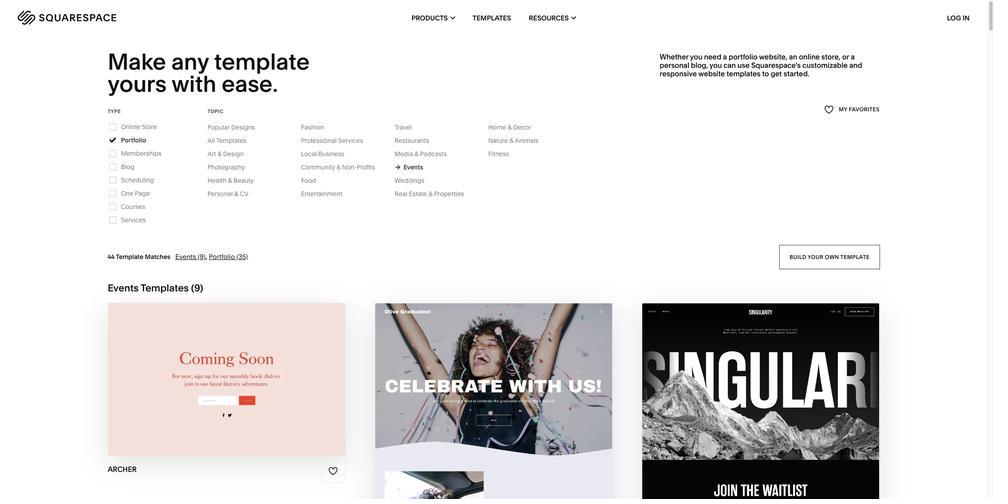 Task type: describe. For each thing, give the bounding box(es) containing it.
travel link
[[395, 123, 421, 131]]

preview wycoff link
[[455, 454, 533, 479]]

restaurants link
[[395, 137, 438, 145]]

events for events (9) , portfolio (35)
[[175, 252, 196, 261]]

community
[[301, 163, 335, 171]]

build your own template
[[789, 253, 870, 260]]

& for beauty
[[228, 176, 232, 184]]

start for preview wycoff
[[444, 444, 471, 454]]

9
[[194, 282, 200, 294]]

products
[[411, 14, 448, 22]]

squarespace's
[[751, 61, 801, 70]]

ease.
[[222, 70, 278, 98]]

products button
[[411, 0, 455, 35]]

photography
[[207, 163, 245, 171]]

professional services link
[[301, 137, 372, 145]]

estate
[[409, 190, 427, 198]]

& for cv
[[234, 190, 238, 198]]

properties
[[434, 190, 464, 198]]

local business
[[301, 150, 344, 158]]

preview for preview archer
[[188, 379, 227, 389]]

log             in
[[947, 14, 970, 22]]

start for preview singularity
[[700, 443, 727, 453]]

art & design
[[207, 150, 244, 158]]

popular designs link
[[207, 123, 264, 131]]

food link
[[301, 176, 325, 184]]

website
[[698, 69, 725, 78]]

template inside the make any template yours with ease.
[[214, 48, 310, 75]]

online
[[121, 123, 140, 131]]

start with singularity
[[700, 443, 812, 453]]

get
[[771, 69, 782, 78]]

page
[[135, 189, 150, 197]]

with for start with archer
[[206, 362, 229, 372]]

0 horizontal spatial you
[[690, 52, 702, 61]]

courses
[[121, 203, 145, 211]]

0 vertical spatial templates
[[473, 14, 511, 22]]

make any template yours with ease.
[[108, 48, 314, 98]]

fashion
[[301, 123, 324, 131]]

wycoff element
[[375, 303, 612, 499]]

)
[[200, 282, 203, 294]]

health & beauty
[[207, 176, 254, 184]]

preview singularity
[[711, 460, 810, 470]]

0 vertical spatial services
[[338, 137, 363, 145]]

use
[[737, 61, 750, 70]]

events (9) link
[[175, 252, 206, 261]]

with for start with singularity
[[729, 443, 752, 453]]

community & non-profits link
[[301, 163, 384, 171]]

events (9) , portfolio (35)
[[175, 252, 248, 261]]

memberships
[[121, 149, 161, 157]]

squarespace logo image
[[18, 11, 116, 25]]

portfolio
[[729, 52, 758, 61]]

resources button
[[529, 0, 576, 35]]

weddings link
[[395, 176, 433, 184]]

real estate & properties
[[395, 190, 464, 198]]

personal
[[207, 190, 233, 198]]

popular designs
[[207, 123, 255, 131]]

1 a from the left
[[723, 52, 727, 61]]

wycoff inside button
[[497, 444, 534, 454]]

store
[[142, 123, 157, 131]]

personal & cv
[[207, 190, 248, 198]]

all templates
[[207, 137, 246, 145]]

to
[[762, 69, 769, 78]]

media & podcasts link
[[395, 150, 456, 158]]

non-
[[342, 163, 357, 171]]

blog,
[[691, 61, 708, 70]]

design
[[223, 150, 244, 158]]

travel
[[395, 123, 412, 131]]

health
[[207, 176, 226, 184]]

popular
[[207, 123, 230, 131]]

in
[[963, 14, 970, 22]]

(9)
[[198, 252, 206, 261]]

one
[[121, 189, 133, 197]]

online store
[[121, 123, 157, 131]]

decor
[[513, 123, 531, 131]]

matches
[[145, 253, 170, 261]]

profits
[[357, 163, 375, 171]]

art
[[207, 150, 216, 158]]

need
[[704, 52, 721, 61]]

scheduling
[[121, 176, 154, 184]]

fitness
[[488, 150, 509, 158]]

build your own template button
[[779, 245, 880, 269]]

preview for preview singularity
[[711, 460, 750, 470]]

restaurants
[[395, 137, 429, 145]]

my favorites
[[839, 106, 880, 113]]



Task type: vqa. For each thing, say whether or not it's contained in the screenshot.
the 'website?'
no



Task type: locate. For each thing, give the bounding box(es) containing it.
fitness link
[[488, 150, 518, 158]]

events up weddings link
[[403, 163, 423, 171]]

fashion link
[[301, 123, 333, 131]]

preview down "start with archer"
[[188, 379, 227, 389]]

start with archer
[[177, 362, 266, 372]]

animals
[[515, 137, 538, 145]]

personal
[[660, 61, 689, 70]]

0 vertical spatial portfolio
[[121, 136, 146, 144]]

& right estate
[[428, 190, 432, 198]]

all templates link
[[207, 137, 255, 145]]

wycoff image
[[375, 303, 612, 499]]

0 vertical spatial template
[[214, 48, 310, 75]]

& left non-
[[337, 163, 341, 171]]

(35)
[[236, 252, 248, 261]]

preview archer
[[188, 379, 265, 389]]

home & decor
[[488, 123, 531, 131]]

2 horizontal spatial start
[[700, 443, 727, 453]]

health & beauty link
[[207, 176, 262, 184]]

1 vertical spatial portfolio
[[209, 252, 235, 261]]

business
[[318, 150, 344, 158]]

with up preview archer
[[206, 362, 229, 372]]

events down template
[[108, 282, 139, 294]]

start with wycoff
[[444, 444, 534, 454]]

log             in link
[[947, 14, 970, 22]]

& for podcasts
[[414, 150, 418, 158]]

customizable
[[802, 61, 848, 70]]

personal & cv link
[[207, 190, 257, 198]]

& right nature
[[509, 137, 513, 145]]

whether
[[660, 52, 689, 61]]

0 vertical spatial events
[[403, 163, 423, 171]]

1 horizontal spatial template
[[840, 253, 870, 260]]

0 horizontal spatial templates
[[141, 282, 189, 294]]

44
[[108, 253, 115, 261]]

0 vertical spatial wycoff
[[497, 444, 534, 454]]

1 horizontal spatial start
[[444, 444, 471, 454]]

services
[[338, 137, 363, 145], [121, 216, 146, 224]]

&
[[508, 123, 512, 131], [509, 137, 513, 145], [218, 150, 222, 158], [414, 150, 418, 158], [337, 163, 341, 171], [228, 176, 232, 184], [234, 190, 238, 198], [428, 190, 432, 198]]

preview for preview wycoff
[[455, 461, 494, 471]]

portfolio (35) link
[[209, 252, 248, 261]]

& for animals
[[509, 137, 513, 145]]

2 horizontal spatial events
[[403, 163, 423, 171]]

you left need
[[690, 52, 702, 61]]

templates for all templates
[[216, 137, 246, 145]]

art & design link
[[207, 150, 253, 158]]

podcasts
[[420, 150, 447, 158]]

community & non-profits
[[301, 163, 375, 171]]

with inside button
[[729, 443, 752, 453]]

events templates ( 9 )
[[108, 282, 203, 294]]

2 horizontal spatial preview
[[711, 460, 750, 470]]

build
[[789, 253, 806, 260]]

portfolio right ,
[[209, 252, 235, 261]]

my
[[839, 106, 848, 113]]

media & podcasts
[[395, 150, 447, 158]]

whether you need a portfolio website, an online store, or a personal blog, you can use squarespace's customizable and responsive website templates to get started.
[[660, 52, 862, 78]]

archer inside "button"
[[231, 362, 266, 372]]

media
[[395, 150, 413, 158]]

squarespace logo link
[[18, 11, 208, 25]]

singularity up "preview singularity"
[[754, 443, 812, 453]]

a right need
[[723, 52, 727, 61]]

& right home
[[508, 123, 512, 131]]

singularity down the "start with singularity"
[[752, 460, 810, 470]]

1 horizontal spatial you
[[710, 61, 722, 70]]

archer image
[[108, 303, 345, 456]]

0 horizontal spatial events
[[108, 282, 139, 294]]

all
[[207, 137, 215, 145]]

1 vertical spatial wycoff
[[496, 461, 533, 471]]

beauty
[[233, 176, 254, 184]]

start with archer button
[[177, 355, 276, 379]]

events left (9)
[[175, 252, 196, 261]]

1 vertical spatial events
[[175, 252, 196, 261]]

or
[[842, 52, 849, 61]]

1 horizontal spatial events
[[175, 252, 196, 261]]

,
[[206, 252, 207, 261]]

type
[[108, 108, 121, 114]]

0 vertical spatial singularity
[[754, 443, 812, 453]]

nature & animals link
[[488, 137, 547, 145]]

real estate & properties link
[[395, 190, 473, 198]]

can
[[724, 61, 736, 70]]

& for design
[[218, 150, 222, 158]]

food
[[301, 176, 316, 184]]

events link
[[395, 163, 423, 171]]

a right or
[[851, 52, 855, 61]]

services up business
[[338, 137, 363, 145]]

1 horizontal spatial portfolio
[[209, 252, 235, 261]]

professional services
[[301, 137, 363, 145]]

with inside button
[[473, 444, 495, 454]]

start with wycoff button
[[444, 437, 544, 461]]

& for non-
[[337, 163, 341, 171]]

wycoff
[[497, 444, 534, 454], [496, 461, 533, 471]]

topic
[[207, 108, 224, 114]]

1 vertical spatial template
[[840, 253, 870, 260]]

events for events
[[403, 163, 423, 171]]

start with singularity button
[[700, 436, 821, 460]]

designs
[[231, 123, 255, 131]]

templates
[[473, 14, 511, 22], [216, 137, 246, 145], [141, 282, 189, 294]]

responsive
[[660, 69, 697, 78]]

wycoff up preview wycoff
[[497, 444, 534, 454]]

0 horizontal spatial start
[[177, 362, 204, 372]]

add archer to your favorites list image
[[328, 466, 338, 476]]

entertainment
[[301, 190, 342, 198]]

2 vertical spatial events
[[108, 282, 139, 294]]

0 horizontal spatial template
[[214, 48, 310, 75]]

make
[[108, 48, 166, 75]]

log
[[947, 14, 961, 22]]

you left can
[[710, 61, 722, 70]]

with inside the make any template yours with ease.
[[171, 70, 216, 98]]

local
[[301, 150, 317, 158]]

templates
[[727, 69, 761, 78]]

1 horizontal spatial services
[[338, 137, 363, 145]]

home
[[488, 123, 506, 131]]

with up "topic"
[[171, 70, 216, 98]]

and
[[849, 61, 862, 70]]

portfolio down online
[[121, 136, 146, 144]]

real
[[395, 190, 407, 198]]

singularity inside button
[[754, 443, 812, 453]]

1 vertical spatial services
[[121, 216, 146, 224]]

0 horizontal spatial a
[[723, 52, 727, 61]]

start
[[177, 362, 204, 372], [700, 443, 727, 453], [444, 444, 471, 454]]

0 horizontal spatial portfolio
[[121, 136, 146, 144]]

started.
[[784, 69, 809, 78]]

0 horizontal spatial services
[[121, 216, 146, 224]]

archer element
[[108, 303, 345, 456]]

templates link
[[473, 0, 511, 35]]

preview singularity link
[[711, 453, 810, 478]]

start for preview archer
[[177, 362, 204, 372]]

wycoff down start with wycoff
[[496, 461, 533, 471]]

services down courses
[[121, 216, 146, 224]]

preview down the "start with singularity"
[[711, 460, 750, 470]]

home & decor link
[[488, 123, 540, 131]]

yours
[[108, 70, 167, 98]]

& right health
[[228, 176, 232, 184]]

1 vertical spatial archer
[[229, 379, 265, 389]]

with up preview wycoff
[[473, 444, 495, 454]]

template inside button
[[840, 253, 870, 260]]

events for events templates ( 9 )
[[108, 282, 139, 294]]

1 vertical spatial templates
[[216, 137, 246, 145]]

templates for events templates ( 9 )
[[141, 282, 189, 294]]

with inside "button"
[[206, 362, 229, 372]]

singularity image
[[642, 303, 879, 499]]

1 horizontal spatial preview
[[455, 461, 494, 471]]

professional
[[301, 137, 337, 145]]

start inside button
[[444, 444, 471, 454]]

& right media
[[414, 150, 418, 158]]

2 vertical spatial templates
[[141, 282, 189, 294]]

1 horizontal spatial templates
[[216, 137, 246, 145]]

start inside "button"
[[177, 362, 204, 372]]

1 vertical spatial singularity
[[752, 460, 810, 470]]

blog
[[121, 163, 134, 171]]

start inside button
[[700, 443, 727, 453]]

0 horizontal spatial preview
[[188, 379, 227, 389]]

& right art
[[218, 150, 222, 158]]

store,
[[821, 52, 841, 61]]

2 vertical spatial archer
[[108, 465, 137, 474]]

template
[[116, 253, 143, 261]]

photography link
[[207, 163, 254, 171]]

singularity element
[[642, 303, 879, 499]]

0 vertical spatial archer
[[231, 362, 266, 372]]

with for start with wycoff
[[473, 444, 495, 454]]

& for decor
[[508, 123, 512, 131]]

& left cv
[[234, 190, 238, 198]]

with up "preview singularity"
[[729, 443, 752, 453]]

2 a from the left
[[851, 52, 855, 61]]

archer
[[231, 362, 266, 372], [229, 379, 265, 389], [108, 465, 137, 474]]

preview down start with wycoff
[[455, 461, 494, 471]]

2 horizontal spatial templates
[[473, 14, 511, 22]]

1 horizontal spatial a
[[851, 52, 855, 61]]



